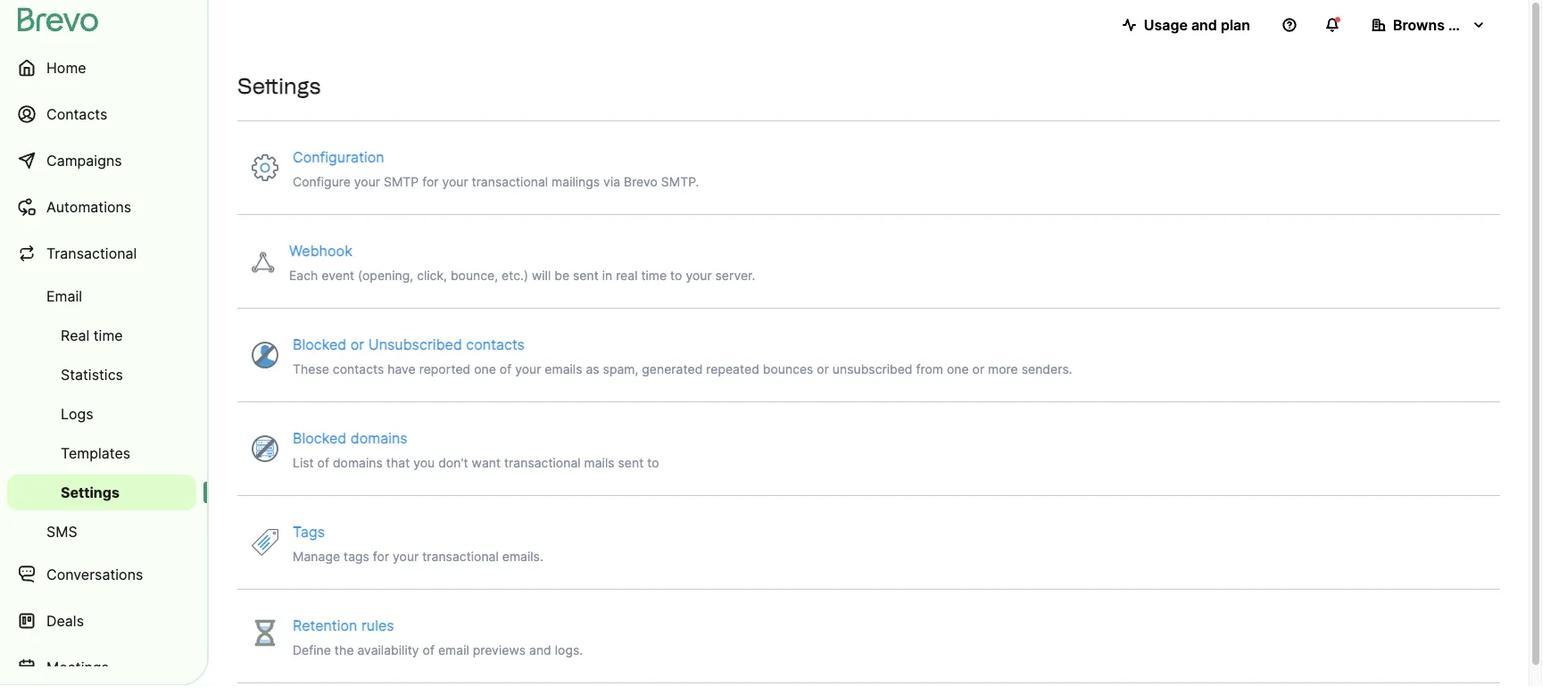 Task type: vqa. For each thing, say whether or not it's contained in the screenshot.
1st one from right
yes



Task type: locate. For each thing, give the bounding box(es) containing it.
1 vertical spatial transactional
[[504, 456, 581, 471]]

more
[[988, 362, 1019, 377]]

sms link
[[7, 514, 196, 550]]

1 vertical spatial for
[[373, 550, 389, 565]]

1 horizontal spatial for
[[422, 175, 439, 190]]

your left server.
[[686, 268, 712, 283]]

blocked
[[293, 336, 347, 353], [293, 429, 347, 447]]

be
[[555, 268, 570, 283]]

your
[[354, 175, 380, 190], [442, 175, 468, 190], [686, 268, 712, 283], [515, 362, 541, 377], [393, 550, 419, 565]]

or right bounces
[[817, 362, 829, 377]]

group image
[[255, 620, 275, 647]]

2 one from the left
[[947, 362, 969, 377]]

time
[[641, 268, 667, 283], [94, 327, 123, 344]]

senders.
[[1022, 362, 1073, 377]]

sent right mails on the left bottom of the page
[[618, 456, 644, 471]]

1 vertical spatial domains
[[333, 456, 383, 471]]

previews
[[473, 643, 526, 659]]

conversations link
[[7, 554, 196, 596]]

0 vertical spatial blocked
[[293, 336, 347, 353]]

automations
[[46, 198, 131, 216]]

bounces
[[763, 362, 814, 377]]

availability
[[358, 643, 419, 659]]

bounce,
[[451, 268, 498, 283]]

0 vertical spatial settings
[[238, 73, 321, 99]]

sent
[[573, 268, 599, 283], [618, 456, 644, 471]]

or
[[351, 336, 365, 353], [817, 362, 829, 377], [973, 362, 985, 377]]

1 horizontal spatial time
[[641, 268, 667, 283]]

transactional left 'emails.'
[[423, 550, 499, 565]]

your left emails
[[515, 362, 541, 377]]

1 horizontal spatial sent
[[618, 456, 644, 471]]

meetings
[[46, 659, 109, 676]]

to right real
[[671, 268, 683, 283]]

your right tags
[[393, 550, 419, 565]]

2 vertical spatial transactional
[[423, 550, 499, 565]]

blocked or unsubscribed contacts image
[[252, 342, 279, 369]]

domains up that in the left of the page
[[351, 429, 408, 447]]

want
[[472, 456, 501, 471]]

1 vertical spatial and
[[530, 643, 552, 659]]

0 vertical spatial for
[[422, 175, 439, 190]]

0 vertical spatial of
[[500, 362, 512, 377]]

transactional inside configuration configure your smtp for your transactional mailings via brevo smtp.
[[472, 175, 548, 190]]

each
[[289, 268, 318, 283]]

1 vertical spatial settings
[[61, 484, 120, 501]]

and left plan
[[1192, 16, 1218, 33]]

of
[[500, 362, 512, 377], [317, 456, 329, 471], [423, 643, 435, 659]]

of inside "retention rules define the availability of email previews and logs."
[[423, 643, 435, 659]]

templates
[[61, 445, 131, 462]]

0 horizontal spatial and
[[530, 643, 552, 659]]

define
[[293, 643, 331, 659]]

1 blocked from the top
[[293, 336, 347, 353]]

usage and plan
[[1144, 16, 1251, 33]]

blocked for blocked domains
[[293, 429, 347, 447]]

0 vertical spatial to
[[671, 268, 683, 283]]

blocked up "list"
[[293, 429, 347, 447]]

etc.)
[[502, 268, 529, 283]]

sent inside blocked domains list of domains that you don't want transactional mails sent to
[[618, 456, 644, 471]]

for right tags
[[373, 550, 389, 565]]

for
[[422, 175, 439, 190], [373, 550, 389, 565]]

1 horizontal spatial of
[[423, 643, 435, 659]]

plan
[[1221, 16, 1251, 33]]

1 vertical spatial blocked
[[293, 429, 347, 447]]

0 horizontal spatial time
[[94, 327, 123, 344]]

1 vertical spatial contacts
[[333, 362, 384, 377]]

via
[[604, 175, 621, 190]]

to right mails on the left bottom of the page
[[648, 456, 659, 471]]

1 horizontal spatial to
[[671, 268, 683, 283]]

0 vertical spatial domains
[[351, 429, 408, 447]]

configuration image
[[252, 154, 279, 181]]

transactional
[[472, 175, 548, 190], [504, 456, 581, 471], [423, 550, 499, 565]]

to
[[671, 268, 683, 283], [648, 456, 659, 471]]

for right 'smtp'
[[422, 175, 439, 190]]

1 vertical spatial to
[[648, 456, 659, 471]]

meetings link
[[7, 646, 196, 687]]

hourglass half image
[[252, 620, 279, 647]]

or left more
[[973, 362, 985, 377]]

blocked up the these at left bottom
[[293, 336, 347, 353]]

one right reported
[[474, 362, 496, 377]]

1 vertical spatial of
[[317, 456, 329, 471]]

0 horizontal spatial contacts
[[333, 362, 384, 377]]

blocked inside blocked or unsubscribed contacts these contacts have reported one of your emails as spam, generated repeated bounces or unsubscribed from one or more senders.
[[293, 336, 347, 353]]

contacts left the have
[[333, 362, 384, 377]]

0 horizontal spatial sent
[[573, 268, 599, 283]]

statistics
[[61, 366, 123, 383]]

0 vertical spatial sent
[[573, 268, 599, 283]]

browns enterprise button
[[1358, 7, 1521, 43]]

logs
[[61, 405, 93, 423]]

you
[[414, 456, 435, 471]]

0 horizontal spatial settings
[[61, 484, 120, 501]]

0 horizontal spatial to
[[648, 456, 659, 471]]

of left emails
[[500, 362, 512, 377]]

enterprise
[[1449, 16, 1521, 33]]

spam,
[[603, 362, 639, 377]]

1 horizontal spatial and
[[1192, 16, 1218, 33]]

0 vertical spatial time
[[641, 268, 667, 283]]

real
[[61, 327, 90, 344]]

transactional left mailings
[[472, 175, 548, 190]]

webhook
[[289, 242, 353, 259]]

2 horizontal spatial of
[[500, 362, 512, 377]]

and
[[1192, 16, 1218, 33], [530, 643, 552, 659]]

2 blocked from the top
[[293, 429, 347, 447]]

transactional right the want at bottom
[[504, 456, 581, 471]]

of left email
[[423, 643, 435, 659]]

don't
[[439, 456, 468, 471]]

settings
[[238, 73, 321, 99], [61, 484, 120, 501]]

1 horizontal spatial one
[[947, 362, 969, 377]]

transactional inside blocked domains list of domains that you don't want transactional mails sent to
[[504, 456, 581, 471]]

0 horizontal spatial one
[[474, 362, 496, 377]]

your right 'smtp'
[[442, 175, 468, 190]]

0 vertical spatial and
[[1192, 16, 1218, 33]]

and inside button
[[1192, 16, 1218, 33]]

in
[[602, 268, 613, 283]]

contacts up reported
[[466, 336, 525, 353]]

2 vertical spatial of
[[423, 643, 435, 659]]

0 vertical spatial transactional
[[472, 175, 548, 190]]

1 vertical spatial sent
[[618, 456, 644, 471]]

your left 'smtp'
[[354, 175, 380, 190]]

home link
[[7, 46, 196, 89]]

domains left that in the left of the page
[[333, 456, 383, 471]]

browns
[[1394, 16, 1446, 33]]

1 vertical spatial time
[[94, 327, 123, 344]]

domains
[[351, 429, 408, 447], [333, 456, 383, 471]]

0 horizontal spatial for
[[373, 550, 389, 565]]

transactional link
[[7, 232, 196, 275]]

or left unsubscribed
[[351, 336, 365, 353]]

sent left in
[[573, 268, 599, 283]]

0 vertical spatial contacts
[[466, 336, 525, 353]]

one right from
[[947, 362, 969, 377]]

tags image
[[252, 529, 279, 556]]

settings up the configuration image
[[238, 73, 321, 99]]

usage and plan button
[[1109, 7, 1265, 43]]

1 horizontal spatial contacts
[[466, 336, 525, 353]]

and left logs.
[[530, 643, 552, 659]]

list
[[293, 456, 314, 471]]

your inside tags manage tags for your transactional emails.
[[393, 550, 419, 565]]

contacts
[[466, 336, 525, 353], [333, 362, 384, 377]]

of right "list"
[[317, 456, 329, 471]]

blocked inside blocked domains list of domains that you don't want transactional mails sent to
[[293, 429, 347, 447]]

retention
[[293, 617, 358, 634]]

settings down templates
[[61, 484, 120, 501]]

logs link
[[7, 396, 196, 432]]

0 horizontal spatial of
[[317, 456, 329, 471]]



Task type: describe. For each thing, give the bounding box(es) containing it.
generated
[[642, 362, 703, 377]]

to inside blocked domains list of domains that you don't want transactional mails sent to
[[648, 456, 659, 471]]

emails.
[[502, 550, 544, 565]]

0 horizontal spatial or
[[351, 336, 365, 353]]

unsubscribed
[[369, 336, 462, 353]]

emails
[[545, 362, 583, 377]]

retention rules define the availability of email previews and logs.
[[293, 617, 583, 659]]

blocked domains image
[[252, 436, 279, 463]]

settings link
[[7, 475, 196, 511]]

logs.
[[555, 643, 583, 659]]

the
[[335, 643, 354, 659]]

browns enterprise
[[1394, 16, 1521, 33]]

blocked for blocked or unsubscribed contacts
[[293, 336, 347, 353]]

of inside blocked domains list of domains that you don't want transactional mails sent to
[[317, 456, 329, 471]]

email
[[46, 288, 82, 305]]

1 one from the left
[[474, 362, 496, 377]]

campaigns link
[[7, 139, 196, 182]]

transactional
[[46, 245, 137, 262]]

1 horizontal spatial or
[[817, 362, 829, 377]]

time inside webhook each event (opening, click, bounce, etc.) will be sent in real time to your server.
[[641, 268, 667, 283]]

statistics link
[[7, 357, 196, 393]]

tags
[[344, 550, 370, 565]]

2 horizontal spatial or
[[973, 362, 985, 377]]

manage
[[293, 550, 340, 565]]

usage
[[1144, 16, 1188, 33]]

email
[[438, 643, 469, 659]]

for inside configuration configure your smtp for your transactional mailings via brevo smtp.
[[422, 175, 439, 190]]

will
[[532, 268, 551, 283]]

your inside webhook each event (opening, click, bounce, etc.) will be sent in real time to your server.
[[686, 268, 712, 283]]

click,
[[417, 268, 447, 283]]

webhook image
[[252, 252, 275, 273]]

tags
[[293, 523, 325, 541]]

smtp.
[[661, 175, 700, 190]]

event
[[322, 268, 355, 283]]

tags manage tags for your transactional emails.
[[293, 523, 544, 565]]

contacts link
[[7, 93, 196, 136]]

mailings
[[552, 175, 600, 190]]

unsubscribed
[[833, 362, 913, 377]]

1 horizontal spatial settings
[[238, 73, 321, 99]]

home
[[46, 59, 86, 76]]

to inside webhook each event (opening, click, bounce, etc.) will be sent in real time to your server.
[[671, 268, 683, 283]]

transactional inside tags manage tags for your transactional emails.
[[423, 550, 499, 565]]

of inside blocked or unsubscribed contacts these contacts have reported one of your emails as spam, generated repeated bounces or unsubscribed from one or more senders.
[[500, 362, 512, 377]]

and inside "retention rules define the availability of email previews and logs."
[[530, 643, 552, 659]]

these
[[293, 362, 329, 377]]

webhook each event (opening, click, bounce, etc.) will be sent in real time to your server.
[[289, 242, 756, 283]]

configuration
[[293, 148, 385, 166]]

real time
[[61, 327, 123, 344]]

that
[[386, 456, 410, 471]]

repeated
[[707, 362, 760, 377]]

automations link
[[7, 186, 196, 229]]

smtp
[[384, 175, 419, 190]]

email link
[[7, 279, 196, 314]]

as
[[586, 362, 600, 377]]

reported
[[419, 362, 471, 377]]

conversations
[[46, 566, 143, 583]]

deals link
[[7, 600, 196, 643]]

blocked domains list of domains that you don't want transactional mails sent to
[[293, 429, 659, 471]]

deals
[[46, 613, 84, 630]]

server.
[[716, 268, 756, 283]]

configuration configure your smtp for your transactional mailings via brevo smtp.
[[293, 148, 700, 190]]

have
[[388, 362, 416, 377]]

(opening,
[[358, 268, 414, 283]]

brevo
[[624, 175, 658, 190]]

templates link
[[7, 436, 196, 471]]

configure
[[293, 175, 351, 190]]

real
[[616, 268, 638, 283]]

sms
[[46, 523, 77, 541]]

real time link
[[7, 318, 196, 354]]

campaigns
[[46, 152, 122, 169]]

contacts
[[46, 105, 107, 123]]

rules
[[362, 617, 394, 634]]

sent inside webhook each event (opening, click, bounce, etc.) will be sent in real time to your server.
[[573, 268, 599, 283]]

mails
[[584, 456, 615, 471]]

for inside tags manage tags for your transactional emails.
[[373, 550, 389, 565]]

blocked or unsubscribed contacts these contacts have reported one of your emails as spam, generated repeated bounces or unsubscribed from one or more senders.
[[293, 336, 1073, 377]]

from
[[917, 362, 944, 377]]

your inside blocked or unsubscribed contacts these contacts have reported one of your emails as spam, generated repeated bounces or unsubscribed from one or more senders.
[[515, 362, 541, 377]]



